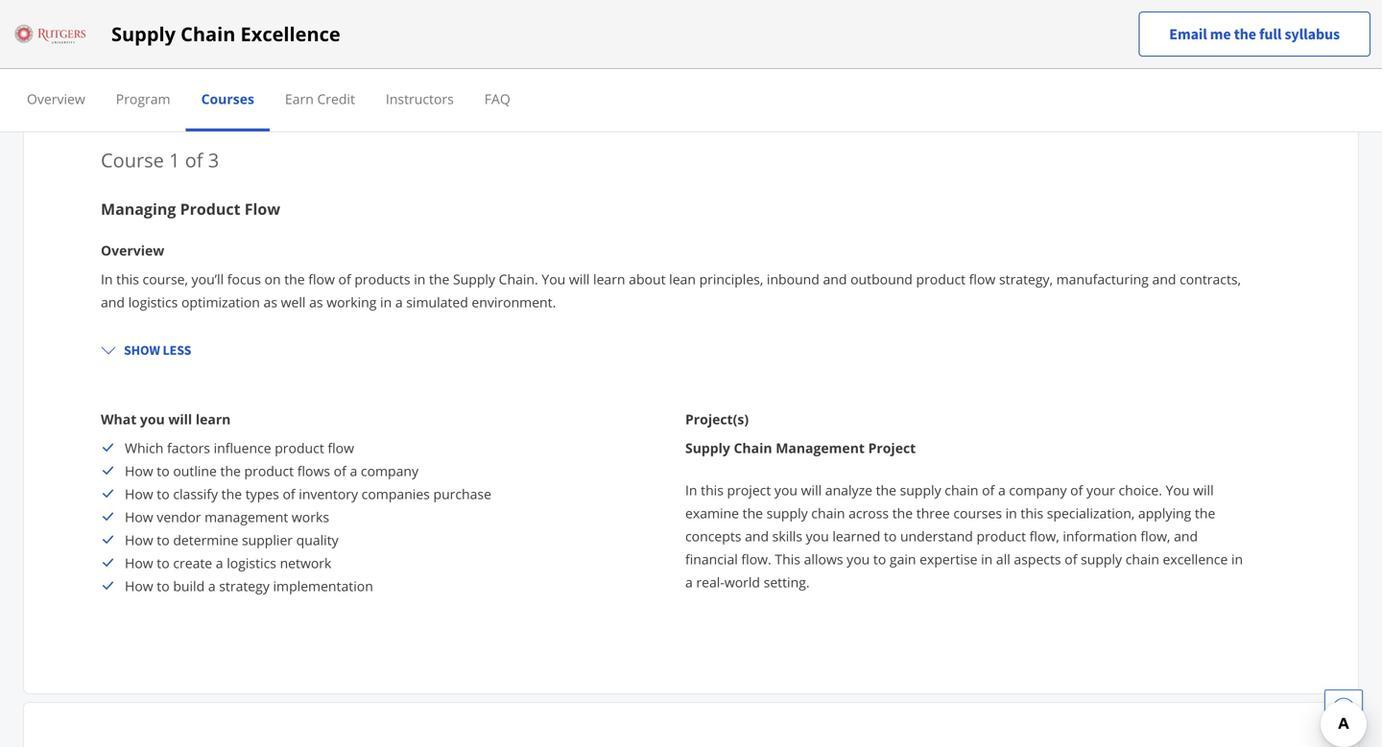 Task type: vqa. For each thing, say whether or not it's contained in the screenshot.
the leftmost LOGISTICS
yes



Task type: describe. For each thing, give the bounding box(es) containing it.
flow up working
[[308, 270, 335, 288]]

show less
[[124, 341, 191, 359]]

contracts,
[[1180, 270, 1241, 288]]

how for how to determine supplier quality
[[125, 531, 153, 549]]

in for project(s)
[[685, 481, 697, 499]]

courses
[[953, 504, 1002, 522]]

supply chain excellence
[[111, 21, 340, 47]]

overview inside certificate menu element
[[27, 90, 85, 108]]

to up the gain
[[884, 527, 897, 545]]

chain.
[[499, 270, 538, 288]]

well
[[281, 293, 306, 311]]

this for managing product flow
[[116, 270, 139, 288]]

2 as from the left
[[309, 293, 323, 311]]

of up courses
[[982, 481, 995, 499]]

excellence
[[1163, 550, 1228, 568]]

of inside the in this course, you'll focus on the flow of products in the supply chain. you will learn about lean principles, inbound and outbound product flow strategy, manufacturing and contracts, and logistics optimization as well as working in a simulated environment.
[[338, 270, 351, 288]]

which
[[125, 439, 163, 457]]

you inside 'in this project you will analyze the supply chain of a company of your choice. you will examine the supply chain across the three courses in this specialization, applying the concepts and skills you learned to understand product flow, information flow, and financial flow. this allows you to gain expertise in all aspects of supply chain excellence in a real-world setting.'
[[1166, 481, 1190, 499]]

build
[[173, 577, 205, 595]]

the down which factors influence product flow
[[220, 462, 241, 480]]

to for how to create a logistics network
[[157, 554, 170, 572]]

skills
[[772, 527, 802, 545]]

2 horizontal spatial supply
[[1081, 550, 1122, 568]]

chain for management
[[734, 439, 772, 457]]

examine
[[685, 504, 739, 522]]

inbound
[[767, 270, 819, 288]]

financial
[[685, 550, 738, 568]]

supply inside the in this course, you'll focus on the flow of products in the supply chain. you will learn about lean principles, inbound and outbound product flow strategy, manufacturing and contracts, and logistics optimization as well as working in a simulated environment.
[[453, 270, 495, 288]]

the up simulated
[[429, 270, 449, 288]]

purchase
[[433, 485, 491, 503]]

less
[[163, 341, 191, 359]]

overview link
[[27, 90, 85, 108]]

influence
[[214, 439, 271, 457]]

course 1 of 3
[[101, 147, 219, 173]]

product
[[180, 198, 241, 219]]

works
[[292, 508, 329, 526]]

and up flow.
[[745, 527, 769, 545]]

and up show on the left top
[[101, 293, 125, 311]]

and left contracts,
[[1152, 270, 1176, 288]]

project
[[868, 439, 916, 457]]

syllabus
[[1285, 24, 1340, 44]]

courses link
[[201, 90, 254, 108]]

how to determine supplier quality
[[125, 531, 338, 549]]

flow.
[[741, 550, 771, 568]]

excellence
[[240, 21, 340, 47]]

flow up "flows"
[[328, 439, 354, 457]]

2 horizontal spatial chain
[[1126, 550, 1159, 568]]

about
[[629, 270, 666, 288]]

2 horizontal spatial this
[[1021, 504, 1043, 522]]

you up the which
[[140, 410, 165, 428]]

earn
[[285, 90, 314, 108]]

a up inventory
[[350, 462, 357, 480]]

manufacturing
[[1056, 270, 1149, 288]]

strategy
[[219, 577, 270, 595]]

1 as from the left
[[263, 293, 277, 311]]

the down project
[[742, 504, 763, 522]]

choice.
[[1119, 481, 1162, 499]]

managing
[[101, 198, 176, 219]]

help center image
[[1332, 698, 1355, 721]]

faq
[[484, 90, 510, 108]]

network
[[280, 554, 331, 572]]

learn inside the in this course, you'll focus on the flow of products in the supply chain. you will learn about lean principles, inbound and outbound product flow strategy, manufacturing and contracts, and logistics optimization as well as working in a simulated environment.
[[593, 270, 625, 288]]

aspects
[[1014, 550, 1061, 568]]

you inside the in this course, you'll focus on the flow of products in the supply chain. you will learn about lean principles, inbound and outbound product flow strategy, manufacturing and contracts, and logistics optimization as well as working in a simulated environment.
[[542, 270, 566, 288]]

0 horizontal spatial chain
[[811, 504, 845, 522]]

managing product flow
[[101, 198, 280, 219]]

what you will learn
[[101, 410, 231, 428]]

the up how vendor management works
[[221, 485, 242, 503]]

concepts
[[685, 527, 741, 545]]

show
[[124, 341, 160, 359]]

1 vertical spatial overview
[[101, 241, 164, 259]]

how to classify the types of inventory companies purchase
[[125, 485, 491, 503]]

all
[[996, 550, 1010, 568]]

quality
[[296, 531, 338, 549]]

course
[[101, 147, 164, 173]]

1 flow, from the left
[[1029, 527, 1059, 545]]

to for how to determine supplier quality
[[157, 531, 170, 549]]

learned
[[832, 527, 880, 545]]

environment.
[[472, 293, 556, 311]]

product up "flows"
[[275, 439, 324, 457]]

program link
[[116, 90, 170, 108]]

classify
[[173, 485, 218, 503]]

0 horizontal spatial company
[[361, 462, 419, 480]]

companies
[[362, 485, 430, 503]]

applying
[[1138, 504, 1191, 522]]

1 horizontal spatial supply
[[900, 481, 941, 499]]

flow
[[244, 198, 280, 219]]

a down "how to determine supplier quality"
[[216, 554, 223, 572]]

product inside 'in this project you will analyze the supply chain of a company of your choice. you will examine the supply chain across the three courses in this specialization, applying the concepts and skills you learned to understand product flow, information flow, and financial flow. this allows you to gain expertise in all aspects of supply chain excellence in a real-world setting.'
[[977, 527, 1026, 545]]

a up courses
[[998, 481, 1006, 499]]

of left "your"
[[1070, 481, 1083, 499]]

of right 1
[[185, 147, 203, 173]]

0 horizontal spatial supply
[[766, 504, 808, 522]]

allows
[[804, 550, 843, 568]]

instructors link
[[386, 90, 454, 108]]

three
[[916, 504, 950, 522]]

and right the inbound
[[823, 270, 847, 288]]

understand
[[900, 527, 973, 545]]

instructors
[[386, 90, 454, 108]]

course,
[[143, 270, 188, 288]]

of right aspects
[[1065, 550, 1077, 568]]

management
[[776, 439, 865, 457]]

lean
[[669, 270, 696, 288]]



Task type: locate. For each thing, give the bounding box(es) containing it.
0 vertical spatial supply
[[900, 481, 941, 499]]

overview down managing
[[101, 241, 164, 259]]

how for how to create a logistics network
[[125, 554, 153, 572]]

1 horizontal spatial supply
[[453, 270, 495, 288]]

management
[[205, 508, 288, 526]]

chain up courses
[[945, 481, 978, 499]]

how to create a logistics network
[[125, 554, 331, 572]]

chain
[[181, 21, 235, 47], [734, 439, 772, 457]]

overview down rutgers university image
[[27, 90, 85, 108]]

determine
[[173, 531, 238, 549]]

to left "build"
[[157, 577, 170, 595]]

this left the course,
[[116, 270, 139, 288]]

1 horizontal spatial chain
[[945, 481, 978, 499]]

1 horizontal spatial company
[[1009, 481, 1067, 499]]

you right project
[[774, 481, 798, 499]]

learn
[[593, 270, 625, 288], [196, 410, 231, 428]]

flow, down applying
[[1141, 527, 1170, 545]]

analyze
[[825, 481, 872, 499]]

chain up project
[[734, 439, 772, 457]]

project
[[727, 481, 771, 499]]

the right on
[[284, 270, 305, 288]]

you down learned
[[847, 550, 870, 568]]

1 vertical spatial chain
[[811, 504, 845, 522]]

0 horizontal spatial overview
[[27, 90, 85, 108]]

how to outline the product flows of a company
[[125, 462, 419, 480]]

to for how to classify the types of inventory companies purchase
[[157, 485, 170, 503]]

logistics down the course,
[[128, 293, 178, 311]]

1 horizontal spatial in
[[685, 481, 697, 499]]

0 vertical spatial in
[[101, 270, 113, 288]]

to down the which
[[157, 462, 170, 480]]

to for how to outline the product flows of a company
[[157, 462, 170, 480]]

supply up skills
[[766, 504, 808, 522]]

1 horizontal spatial as
[[309, 293, 323, 311]]

to left create
[[157, 554, 170, 572]]

1 horizontal spatial overview
[[101, 241, 164, 259]]

2 vertical spatial this
[[1021, 504, 1043, 522]]

logistics inside the in this course, you'll focus on the flow of products in the supply chain. you will learn about lean principles, inbound and outbound product flow strategy, manufacturing and contracts, and logistics optimization as well as working in a simulated environment.
[[128, 293, 178, 311]]

chain down "information"
[[1126, 550, 1159, 568]]

2 flow, from the left
[[1141, 527, 1170, 545]]

specialization,
[[1047, 504, 1135, 522]]

faq link
[[484, 90, 510, 108]]

this up aspects
[[1021, 504, 1043, 522]]

information
[[1063, 527, 1137, 545]]

product up types at the bottom of page
[[244, 462, 294, 480]]

0 horizontal spatial in
[[101, 270, 113, 288]]

in
[[101, 270, 113, 288], [685, 481, 697, 499]]

1 vertical spatial logistics
[[227, 554, 276, 572]]

supply up three
[[900, 481, 941, 499]]

earn credit link
[[285, 90, 355, 108]]

4 how from the top
[[125, 531, 153, 549]]

1 vertical spatial learn
[[196, 410, 231, 428]]

how to build a strategy implementation
[[125, 577, 373, 595]]

rutgers university image
[[12, 19, 88, 49]]

in
[[414, 270, 425, 288], [380, 293, 392, 311], [1005, 504, 1017, 522], [981, 550, 993, 568], [1231, 550, 1243, 568]]

0 horizontal spatial as
[[263, 293, 277, 311]]

company up 'specialization,'
[[1009, 481, 1067, 499]]

how for how to classify the types of inventory companies purchase
[[125, 485, 153, 503]]

in right courses
[[1005, 504, 1017, 522]]

of
[[185, 147, 203, 173], [338, 270, 351, 288], [334, 462, 346, 480], [982, 481, 995, 499], [1070, 481, 1083, 499], [283, 485, 295, 503], [1065, 550, 1077, 568]]

to up vendor
[[157, 485, 170, 503]]

what
[[101, 410, 137, 428]]

focus
[[227, 270, 261, 288]]

0 vertical spatial company
[[361, 462, 419, 480]]

me
[[1210, 24, 1231, 44]]

learn left "about" at the left top of page
[[593, 270, 625, 288]]

0 horizontal spatial you
[[542, 270, 566, 288]]

as right the well
[[309, 293, 323, 311]]

0 horizontal spatial this
[[116, 270, 139, 288]]

you up allows
[[806, 527, 829, 545]]

you up applying
[[1166, 481, 1190, 499]]

1 horizontal spatial logistics
[[227, 554, 276, 572]]

in left all
[[981, 550, 993, 568]]

logistics
[[128, 293, 178, 311], [227, 554, 276, 572]]

in this project you will analyze the supply chain of a company of your choice. you will examine the supply chain across the three courses in this specialization, applying the concepts and skills you learned to understand product flow, information flow, and financial flow. this allows you to gain expertise in all aspects of supply chain excellence in a real-world setting.
[[685, 481, 1243, 591]]

0 vertical spatial this
[[116, 270, 139, 288]]

1 vertical spatial supply
[[766, 504, 808, 522]]

credit
[[317, 90, 355, 108]]

the right "me"
[[1234, 24, 1256, 44]]

this up examine
[[701, 481, 724, 499]]

0 vertical spatial overview
[[27, 90, 85, 108]]

strategy,
[[999, 270, 1053, 288]]

to for how to build a strategy implementation
[[157, 577, 170, 595]]

2 horizontal spatial supply
[[685, 439, 730, 457]]

types
[[245, 485, 279, 503]]

will up factors
[[168, 410, 192, 428]]

0 vertical spatial learn
[[593, 270, 625, 288]]

flows
[[297, 462, 330, 480]]

certificate menu element
[[12, 69, 1371, 131]]

the inside button
[[1234, 24, 1256, 44]]

supply
[[900, 481, 941, 499], [766, 504, 808, 522], [1081, 550, 1122, 568]]

how for how vendor management works
[[125, 508, 153, 526]]

5 how from the top
[[125, 554, 153, 572]]

full
[[1259, 24, 1282, 44]]

supply
[[111, 21, 176, 47], [453, 270, 495, 288], [685, 439, 730, 457]]

simulated
[[406, 293, 468, 311]]

email
[[1169, 24, 1207, 44]]

in right excellence at bottom right
[[1231, 550, 1243, 568]]

will right chain.
[[569, 270, 590, 288]]

1 vertical spatial supply
[[453, 270, 495, 288]]

product inside the in this course, you'll focus on the flow of products in the supply chain. you will learn about lean principles, inbound and outbound product flow strategy, manufacturing and contracts, and logistics optimization as well as working in a simulated environment.
[[916, 270, 966, 288]]

1 horizontal spatial you
[[1166, 481, 1190, 499]]

this
[[116, 270, 139, 288], [701, 481, 724, 499], [1021, 504, 1043, 522]]

a down products
[[395, 293, 403, 311]]

flow, up aspects
[[1029, 527, 1059, 545]]

implementation
[[273, 577, 373, 595]]

a left real-
[[685, 573, 693, 591]]

0 horizontal spatial supply
[[111, 21, 176, 47]]

on
[[264, 270, 281, 288]]

how for how to build a strategy implementation
[[125, 577, 153, 595]]

email me the full syllabus
[[1169, 24, 1340, 44]]

chain for excellence
[[181, 21, 235, 47]]

1 horizontal spatial flow,
[[1141, 527, 1170, 545]]

you
[[140, 410, 165, 428], [774, 481, 798, 499], [806, 527, 829, 545], [847, 550, 870, 568]]

chain down analyze
[[811, 504, 845, 522]]

gain
[[890, 550, 916, 568]]

logistics up how to build a strategy implementation
[[227, 554, 276, 572]]

2 vertical spatial supply
[[1081, 550, 1122, 568]]

the left three
[[892, 504, 913, 522]]

a inside the in this course, you'll focus on the flow of products in the supply chain. you will learn about lean principles, inbound and outbound product flow strategy, manufacturing and contracts, and logistics optimization as well as working in a simulated environment.
[[395, 293, 403, 311]]

1 vertical spatial company
[[1009, 481, 1067, 499]]

1 vertical spatial in
[[685, 481, 697, 499]]

0 horizontal spatial flow,
[[1029, 527, 1059, 545]]

factors
[[167, 439, 210, 457]]

flow,
[[1029, 527, 1059, 545], [1141, 527, 1170, 545]]

in up simulated
[[414, 270, 425, 288]]

chain
[[945, 481, 978, 499], [811, 504, 845, 522], [1126, 550, 1159, 568]]

principles,
[[699, 270, 763, 288]]

will left analyze
[[801, 481, 822, 499]]

0 vertical spatial chain
[[181, 21, 235, 47]]

0 horizontal spatial chain
[[181, 21, 235, 47]]

earn credit
[[285, 90, 355, 108]]

you
[[542, 270, 566, 288], [1166, 481, 1190, 499]]

supply up the program link
[[111, 21, 176, 47]]

this for project(s)
[[701, 481, 724, 499]]

you'll
[[192, 270, 224, 288]]

in up examine
[[685, 481, 697, 499]]

in inside the in this course, you'll focus on the flow of products in the supply chain. you will learn about lean principles, inbound and outbound product flow strategy, manufacturing and contracts, and logistics optimization as well as working in a simulated environment.
[[101, 270, 113, 288]]

project(s)
[[685, 410, 749, 428]]

create
[[173, 554, 212, 572]]

optimization
[[181, 293, 260, 311]]

a
[[395, 293, 403, 311], [350, 462, 357, 480], [998, 481, 1006, 499], [216, 554, 223, 572], [685, 573, 693, 591], [208, 577, 216, 595]]

will inside the in this course, you'll focus on the flow of products in the supply chain. you will learn about lean principles, inbound and outbound product flow strategy, manufacturing and contracts, and logistics optimization as well as working in a simulated environment.
[[569, 270, 590, 288]]

0 vertical spatial you
[[542, 270, 566, 288]]

a right "build"
[[208, 577, 216, 595]]

how vendor management works
[[125, 508, 329, 526]]

to left the gain
[[873, 550, 886, 568]]

as left the well
[[263, 293, 277, 311]]

3
[[208, 147, 219, 173]]

courses
[[201, 90, 254, 108]]

supply for supply chain management project
[[685, 439, 730, 457]]

product up all
[[977, 527, 1026, 545]]

and up excellence at bottom right
[[1174, 527, 1198, 545]]

how for how to outline the product flows of a company
[[125, 462, 153, 480]]

6 how from the top
[[125, 577, 153, 595]]

2 how from the top
[[125, 485, 153, 503]]

of right types at the bottom of page
[[283, 485, 295, 503]]

2 vertical spatial chain
[[1126, 550, 1159, 568]]

1 vertical spatial you
[[1166, 481, 1190, 499]]

company
[[361, 462, 419, 480], [1009, 481, 1067, 499]]

this inside the in this course, you'll focus on the flow of products in the supply chain. you will learn about lean principles, inbound and outbound product flow strategy, manufacturing and contracts, and logistics optimization as well as working in a simulated environment.
[[116, 270, 139, 288]]

product right outbound
[[916, 270, 966, 288]]

3 how from the top
[[125, 508, 153, 526]]

flow left strategy,
[[969, 270, 996, 288]]

will right choice.
[[1193, 481, 1214, 499]]

supply chain management project
[[685, 439, 916, 457]]

setting.
[[764, 573, 810, 591]]

supply down project(s)
[[685, 439, 730, 457]]

1 horizontal spatial this
[[701, 481, 724, 499]]

email me the full syllabus button
[[1139, 12, 1371, 57]]

chain up courses
[[181, 21, 235, 47]]

of up inventory
[[334, 462, 346, 480]]

supply for supply chain excellence
[[111, 21, 176, 47]]

0 vertical spatial supply
[[111, 21, 176, 47]]

0 vertical spatial logistics
[[128, 293, 178, 311]]

to down vendor
[[157, 531, 170, 549]]

the right applying
[[1195, 504, 1215, 522]]

1 vertical spatial chain
[[734, 439, 772, 457]]

supply up simulated
[[453, 270, 495, 288]]

your
[[1086, 481, 1115, 499]]

learn up factors
[[196, 410, 231, 428]]

in inside 'in this project you will analyze the supply chain of a company of your choice. you will examine the supply chain across the three courses in this specialization, applying the concepts and skills you learned to understand product flow, information flow, and financial flow. this allows you to gain expertise in all aspects of supply chain excellence in a real-world setting.'
[[685, 481, 697, 499]]

1 vertical spatial this
[[701, 481, 724, 499]]

1 horizontal spatial chain
[[734, 439, 772, 457]]

company up the companies
[[361, 462, 419, 480]]

flow
[[308, 270, 335, 288], [969, 270, 996, 288], [328, 439, 354, 457]]

expertise
[[920, 550, 977, 568]]

outline
[[173, 462, 217, 480]]

program
[[116, 90, 170, 108]]

2 vertical spatial supply
[[685, 439, 730, 457]]

world
[[724, 573, 760, 591]]

0 vertical spatial chain
[[945, 481, 978, 499]]

real-
[[696, 573, 724, 591]]

in left the course,
[[101, 270, 113, 288]]

1
[[169, 147, 180, 173]]

company inside 'in this project you will analyze the supply chain of a company of your choice. you will examine the supply chain across the three courses in this specialization, applying the concepts and skills you learned to understand product flow, information flow, and financial flow. this allows you to gain expertise in all aspects of supply chain excellence in a real-world setting.'
[[1009, 481, 1067, 499]]

in down products
[[380, 293, 392, 311]]

products
[[354, 270, 410, 288]]

this
[[775, 550, 800, 568]]

which factors influence product flow
[[125, 439, 354, 457]]

of up working
[[338, 270, 351, 288]]

you right chain.
[[542, 270, 566, 288]]

supply down "information"
[[1081, 550, 1122, 568]]

working
[[326, 293, 377, 311]]

the
[[1234, 24, 1256, 44], [284, 270, 305, 288], [429, 270, 449, 288], [220, 462, 241, 480], [876, 481, 896, 499], [221, 485, 242, 503], [742, 504, 763, 522], [892, 504, 913, 522], [1195, 504, 1215, 522]]

1 horizontal spatial learn
[[593, 270, 625, 288]]

the up across
[[876, 481, 896, 499]]

0 horizontal spatial logistics
[[128, 293, 178, 311]]

in for managing product flow
[[101, 270, 113, 288]]

0 horizontal spatial learn
[[196, 410, 231, 428]]

1 how from the top
[[125, 462, 153, 480]]



